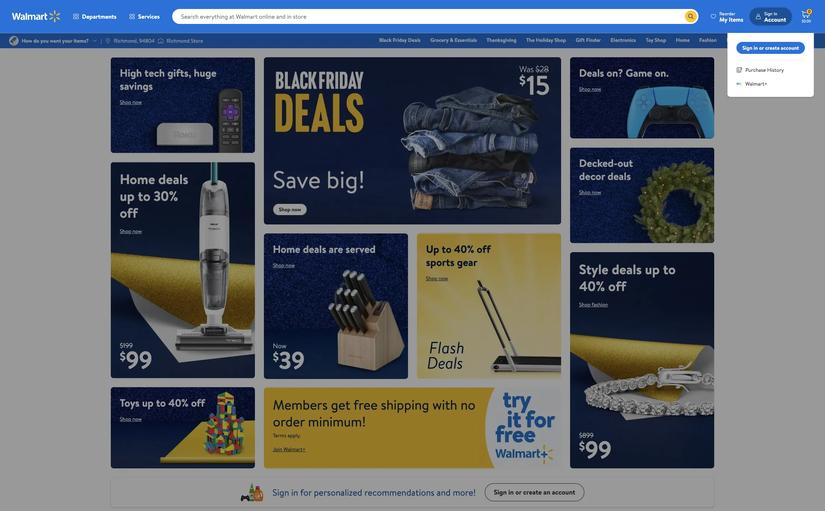 Task type: describe. For each thing, give the bounding box(es) containing it.
sign for sign in for personalized recommendations and more!
[[273, 486, 289, 499]]

sign in or create account button
[[737, 42, 806, 54]]

was dollar $899, now dollar 99 group
[[571, 431, 612, 469]]

one debit link
[[752, 36, 785, 44]]

sign for sign in account
[[765, 10, 773, 17]]

black friday deals link
[[376, 36, 424, 44]]

my
[[720, 15, 728, 23]]

now for home deals up to 30% off
[[133, 228, 142, 235]]

home deals up to 30% off
[[120, 170, 188, 223]]

fashion
[[700, 36, 717, 44]]

fashion link
[[696, 36, 721, 44]]

$199
[[120, 341, 133, 351]]

sign in account
[[765, 10, 787, 23]]

shop for deals on? game on.
[[579, 85, 591, 93]]

tech
[[145, 66, 165, 80]]

1 vertical spatial walmart+
[[746, 80, 768, 88]]

shop now for high tech gifts, huge savings
[[120, 99, 142, 106]]

members
[[273, 396, 328, 415]]

huge
[[194, 66, 217, 80]]

history
[[768, 66, 785, 74]]

in
[[774, 10, 778, 17]]

shop now link for toys up to 40% off
[[120, 416, 142, 423]]

sign in or create an account link
[[485, 484, 585, 502]]

to inside style deals up to 40% off
[[663, 260, 676, 279]]

purchase
[[746, 66, 766, 74]]

shop for up to 40% off sports gear
[[426, 275, 438, 282]]

decked-
[[579, 156, 618, 170]]

apply.
[[288, 432, 301, 440]]

more!
[[453, 486, 476, 499]]

electronics
[[611, 36, 636, 44]]

1 horizontal spatial deals
[[579, 66, 605, 80]]

high
[[120, 66, 142, 80]]

or for sign in or create an account
[[516, 488, 522, 497]]

shop for decked-out decor deals
[[579, 189, 591, 196]]

now
[[273, 342, 287, 351]]

on.
[[655, 66, 669, 80]]

style deals up to 40% off
[[579, 260, 676, 296]]

home for 39
[[273, 242, 301, 256]]

services
[[138, 12, 160, 21]]

thanksgiving link
[[484, 36, 520, 44]]

99 for style deals up to 40% off
[[585, 434, 612, 467]]

grocery & essentials
[[431, 36, 477, 44]]

on?
[[607, 66, 624, 80]]

in for sign in or create an account
[[509, 488, 514, 497]]

shop now link for deals on? game on.
[[579, 85, 602, 93]]

essentials
[[455, 36, 477, 44]]

and
[[437, 486, 451, 499]]

terms
[[273, 432, 287, 440]]

shop now link for home deals are served
[[273, 262, 295, 269]]

shipping
[[381, 396, 429, 415]]

registry link
[[724, 36, 749, 44]]

one
[[756, 36, 767, 44]]

39
[[279, 344, 305, 377]]

deals inside decked-out decor deals
[[608, 169, 631, 183]]

now for deals on? game on.
[[592, 85, 602, 93]]

thanksgiving
[[487, 36, 517, 44]]

shop now for deals on? game on.
[[579, 85, 602, 93]]

gear
[[457, 255, 478, 270]]

deals for home deals up to 30% off
[[158, 170, 188, 189]]

shop for save big!
[[279, 206, 291, 213]]

black friday deals
[[379, 36, 421, 44]]

home link
[[673, 36, 693, 44]]

$ for home deals up to 30% off
[[120, 348, 126, 365]]

$ for home deals are served
[[273, 349, 279, 365]]

now for save big!
[[292, 206, 301, 213]]

big!
[[327, 163, 365, 196]]

2 vertical spatial 40%
[[168, 396, 189, 411]]

grocery & essentials link
[[427, 36, 481, 44]]

shop now link for up to 40% off sports gear
[[426, 275, 448, 282]]

fashion
[[592, 301, 608, 308]]

off inside up to 40% off sports gear
[[477, 242, 491, 256]]

purchase history link
[[737, 66, 806, 74]]

gifts,
[[168, 66, 191, 80]]

electronics link
[[608, 36, 640, 44]]

up for home deals up to 30% off
[[120, 187, 135, 206]]

1 horizontal spatial up
[[142, 396, 154, 411]]

the holiday shop link
[[523, 36, 570, 44]]

$0.00
[[802, 18, 811, 24]]

for
[[300, 486, 312, 499]]

shop now link for home deals up to 30% off
[[120, 228, 142, 235]]

to inside up to 40% off sports gear
[[442, 242, 452, 256]]

2 vertical spatial walmart+
[[284, 446, 306, 453]]

shop for home deals up to 30% off
[[120, 228, 131, 235]]

grocery
[[431, 36, 449, 44]]

now for decked-out decor deals
[[592, 189, 602, 196]]

personalized
[[314, 486, 362, 499]]

deals for style deals up to 40% off
[[612, 260, 642, 279]]

served
[[346, 242, 376, 256]]

shop now for decked-out decor deals
[[579, 189, 602, 196]]

create for an
[[523, 488, 542, 497]]

black
[[379, 36, 392, 44]]

toy shop link
[[643, 36, 670, 44]]

departments
[[82, 12, 117, 21]]

2 horizontal spatial home
[[676, 36, 690, 44]]

search icon image
[[688, 13, 694, 19]]

30%
[[154, 187, 178, 206]]

are
[[329, 242, 343, 256]]

friday
[[393, 36, 407, 44]]

gift
[[576, 36, 585, 44]]

99 for home deals up to 30% off
[[126, 343, 152, 377]]

with
[[433, 396, 458, 415]]

reorder
[[720, 10, 736, 17]]

game
[[626, 66, 653, 80]]

now for home deals are served
[[286, 262, 295, 269]]

now for toys up to 40% off
[[133, 416, 142, 423]]

items
[[729, 15, 744, 23]]

shop for high tech gifts, huge savings
[[120, 99, 131, 106]]

shop now for home deals are served
[[273, 262, 295, 269]]

was dollar $199, now dollar 99 group
[[111, 341, 152, 379]]



Task type: vqa. For each thing, say whether or not it's contained in the screenshot.
Black
yes



Task type: locate. For each thing, give the bounding box(es) containing it.
toys
[[120, 396, 140, 411]]

out
[[618, 156, 633, 170]]

shop for toys up to 40% off
[[120, 416, 131, 423]]

decked-out decor deals
[[579, 156, 633, 183]]

shop now
[[579, 85, 602, 93], [120, 99, 142, 106], [579, 189, 602, 196], [279, 206, 301, 213], [120, 228, 142, 235], [273, 262, 295, 269], [426, 275, 448, 282], [120, 416, 142, 423]]

order
[[273, 413, 305, 431]]

home for 99
[[120, 170, 155, 189]]

shop now for toys up to 40% off
[[120, 416, 142, 423]]

up inside home deals up to 30% off
[[120, 187, 135, 206]]

99
[[126, 343, 152, 377], [585, 434, 612, 467]]

the holiday shop
[[527, 36, 566, 44]]

finder
[[586, 36, 601, 44]]

or down 'one'
[[760, 44, 764, 52]]

join walmart+
[[273, 446, 306, 453]]

deals right friday
[[408, 36, 421, 44]]

0 vertical spatial walmart+ link
[[788, 36, 817, 44]]

1 vertical spatial home
[[120, 170, 155, 189]]

off inside home deals up to 30% off
[[120, 204, 138, 223]]

1 vertical spatial deals
[[579, 66, 605, 80]]

create inside button
[[766, 44, 780, 52]]

account
[[765, 15, 787, 23]]

or left an
[[516, 488, 522, 497]]

0 vertical spatial up
[[120, 187, 135, 206]]

walmart image
[[12, 10, 61, 22]]

shop for style deals up to 40% off
[[579, 301, 591, 308]]

0 vertical spatial 40%
[[454, 242, 475, 256]]

1 vertical spatial or
[[516, 488, 522, 497]]

sign inside button
[[743, 44, 753, 52]]

in for sign in for personalized recommendations and more!
[[291, 486, 298, 499]]

Search search field
[[172, 9, 699, 24]]

deals
[[608, 169, 631, 183], [158, 170, 188, 189], [303, 242, 326, 256], [612, 260, 642, 279]]

$ for style deals up to 40% off
[[579, 438, 585, 455]]

now $ 39
[[273, 342, 305, 377]]

sign
[[765, 10, 773, 17], [743, 44, 753, 52], [273, 486, 289, 499], [494, 488, 507, 497]]

walmart+ link
[[788, 36, 817, 44], [737, 80, 806, 88]]

walmart+ image
[[737, 81, 743, 87]]

off
[[120, 204, 138, 223], [477, 242, 491, 256], [609, 277, 627, 296], [191, 396, 205, 411]]

Walmart Site-Wide search field
[[172, 9, 699, 24]]

1x products_desktop image
[[241, 484, 264, 502]]

2 vertical spatial home
[[273, 242, 301, 256]]

1 vertical spatial 99
[[585, 434, 612, 467]]

off inside style deals up to 40% off
[[609, 277, 627, 296]]

0 vertical spatial account
[[781, 44, 800, 52]]

$899 $ 99
[[579, 431, 612, 467]]

1 horizontal spatial or
[[760, 44, 764, 52]]

toy
[[646, 36, 654, 44]]

sign in for personalized recommendations and more!
[[273, 486, 476, 499]]

gift finder link
[[573, 36, 605, 44]]

the
[[527, 36, 535, 44]]

0 horizontal spatial up
[[120, 187, 135, 206]]

0 vertical spatial deals
[[408, 36, 421, 44]]

purchase history
[[746, 66, 785, 74]]

0 horizontal spatial deals
[[408, 36, 421, 44]]

deals for home deals are served
[[303, 242, 326, 256]]

home deals are served
[[273, 242, 376, 256]]

walmart+
[[791, 36, 813, 44], [746, 80, 768, 88], [284, 446, 306, 453]]

0 horizontal spatial account
[[552, 488, 576, 497]]

sign right more!
[[494, 488, 507, 497]]

one debit
[[756, 36, 781, 44]]

in
[[754, 44, 758, 52], [291, 486, 298, 499], [509, 488, 514, 497]]

toy shop
[[646, 36, 667, 44]]

shop now for save big!
[[279, 206, 301, 213]]

to inside home deals up to 30% off
[[138, 187, 151, 206]]

0 horizontal spatial 99
[[126, 343, 152, 377]]

1 horizontal spatial in
[[509, 488, 514, 497]]

0 horizontal spatial 40%
[[168, 396, 189, 411]]

up for style deals up to 40% off
[[645, 260, 660, 279]]

registry
[[727, 36, 746, 44]]

members get free shipping with no order minimum! terms apply.
[[273, 396, 476, 440]]

in left for
[[291, 486, 298, 499]]

home inside home deals up to 30% off
[[120, 170, 155, 189]]

walmart+ down the apply.
[[284, 446, 306, 453]]

shop now link for decked-out decor deals
[[579, 189, 602, 196]]

0 horizontal spatial $
[[120, 348, 126, 365]]

in for sign in or create account
[[754, 44, 758, 52]]

0 $0.00
[[802, 8, 811, 24]]

reorder my items
[[720, 10, 744, 23]]

0
[[809, 8, 811, 15]]

sign for sign in or create account
[[743, 44, 753, 52]]

sign in or create account
[[743, 44, 800, 52]]

1 horizontal spatial $
[[273, 349, 279, 365]]

up inside style deals up to 40% off
[[645, 260, 660, 279]]

0 horizontal spatial or
[[516, 488, 522, 497]]

in inside button
[[754, 44, 758, 52]]

40% inside up to 40% off sports gear
[[454, 242, 475, 256]]

$ inside $899 $ 99
[[579, 438, 585, 455]]

2 horizontal spatial $
[[579, 438, 585, 455]]

0 vertical spatial walmart+
[[791, 36, 813, 44]]

sign down 'registry'
[[743, 44, 753, 52]]

in down 'one'
[[754, 44, 758, 52]]

create left an
[[523, 488, 542, 497]]

shop now for up to 40% off sports gear
[[426, 275, 448, 282]]

save
[[273, 163, 321, 196]]

get
[[331, 396, 351, 415]]

decor
[[579, 169, 605, 183]]

recommendations
[[365, 486, 435, 499]]

account inside button
[[781, 44, 800, 52]]

create down debit
[[766, 44, 780, 52]]

debit
[[768, 36, 781, 44]]

shop fashion
[[579, 301, 608, 308]]

1 horizontal spatial home
[[273, 242, 301, 256]]

0 horizontal spatial in
[[291, 486, 298, 499]]

join walmart+ link
[[273, 446, 306, 453]]

$
[[120, 348, 126, 365], [273, 349, 279, 365], [579, 438, 585, 455]]

now for up to 40% off sports gear
[[439, 275, 448, 282]]

0 vertical spatial or
[[760, 44, 764, 52]]

1 horizontal spatial account
[[781, 44, 800, 52]]

0 horizontal spatial home
[[120, 170, 155, 189]]

holiday
[[536, 36, 554, 44]]

create
[[766, 44, 780, 52], [523, 488, 542, 497]]

sign inside sign in account
[[765, 10, 773, 17]]

shop now link for save big!
[[273, 204, 307, 216]]

shop fashion link
[[579, 301, 608, 308]]

$ inside 'now $ 39'
[[273, 349, 279, 365]]

deals on? game on.
[[579, 66, 669, 80]]

2 horizontal spatial 40%
[[579, 277, 605, 296]]

free
[[354, 396, 378, 415]]

&
[[450, 36, 454, 44]]

or
[[760, 44, 764, 52], [516, 488, 522, 497]]

1 horizontal spatial walmart+
[[746, 80, 768, 88]]

1 vertical spatial account
[[552, 488, 576, 497]]

1 horizontal spatial 99
[[585, 434, 612, 467]]

in left an
[[509, 488, 514, 497]]

1 horizontal spatial create
[[766, 44, 780, 52]]

walmart+ link down purchase history link
[[737, 80, 806, 88]]

shop now for home deals up to 30% off
[[120, 228, 142, 235]]

shop now link for high tech gifts, huge savings
[[120, 99, 142, 106]]

now dollar 39 null group
[[264, 342, 305, 379]]

walmart+ down purchase
[[746, 80, 768, 88]]

$199 $ 99
[[120, 341, 152, 377]]

99 inside $199 $ 99
[[126, 343, 152, 377]]

up
[[426, 242, 440, 256]]

1 vertical spatial create
[[523, 488, 542, 497]]

account
[[781, 44, 800, 52], [552, 488, 576, 497]]

0 horizontal spatial walmart+
[[284, 446, 306, 453]]

now for high tech gifts, huge savings
[[133, 99, 142, 106]]

2 vertical spatial up
[[142, 396, 154, 411]]

walmart+ link down "$0.00"
[[788, 36, 817, 44]]

an
[[544, 488, 551, 497]]

shop now link
[[579, 85, 602, 93], [120, 99, 142, 106], [579, 189, 602, 196], [273, 204, 307, 216], [120, 228, 142, 235], [273, 262, 295, 269], [426, 275, 448, 282], [120, 416, 142, 423]]

1 vertical spatial walmart+ link
[[737, 80, 806, 88]]

services button
[[123, 7, 166, 25]]

0 vertical spatial create
[[766, 44, 780, 52]]

style
[[579, 260, 609, 279]]

0 vertical spatial 99
[[126, 343, 152, 377]]

2 horizontal spatial in
[[754, 44, 758, 52]]

toys up to 40% off
[[120, 396, 205, 411]]

0 horizontal spatial create
[[523, 488, 542, 497]]

deals inside home deals up to 30% off
[[158, 170, 188, 189]]

$ inside $199 $ 99
[[120, 348, 126, 365]]

deals left "on?"
[[579, 66, 605, 80]]

shop for home deals are served
[[273, 262, 284, 269]]

sign for sign in or create an account
[[494, 488, 507, 497]]

40% inside style deals up to 40% off
[[579, 277, 605, 296]]

1 vertical spatial 40%
[[579, 277, 605, 296]]

gift finder
[[576, 36, 601, 44]]

1 vertical spatial up
[[645, 260, 660, 279]]

2 horizontal spatial up
[[645, 260, 660, 279]]

sign left in
[[765, 10, 773, 17]]

high tech gifts, huge savings
[[120, 66, 217, 93]]

create for account
[[766, 44, 780, 52]]

2 horizontal spatial walmart+
[[791, 36, 813, 44]]

deals inside style deals up to 40% off
[[612, 260, 642, 279]]

up to 40% off sports gear
[[426, 242, 491, 270]]

walmart+ down "$0.00"
[[791, 36, 813, 44]]

up
[[120, 187, 135, 206], [645, 260, 660, 279], [142, 396, 154, 411]]

$899
[[579, 431, 594, 441]]

sports
[[426, 255, 455, 270]]

savings
[[120, 79, 153, 93]]

sign left for
[[273, 486, 289, 499]]

or inside button
[[760, 44, 764, 52]]

or for sign in or create account
[[760, 44, 764, 52]]

99 inside $899 $ 99
[[585, 434, 612, 467]]

0 vertical spatial home
[[676, 36, 690, 44]]

1 horizontal spatial 40%
[[454, 242, 475, 256]]



